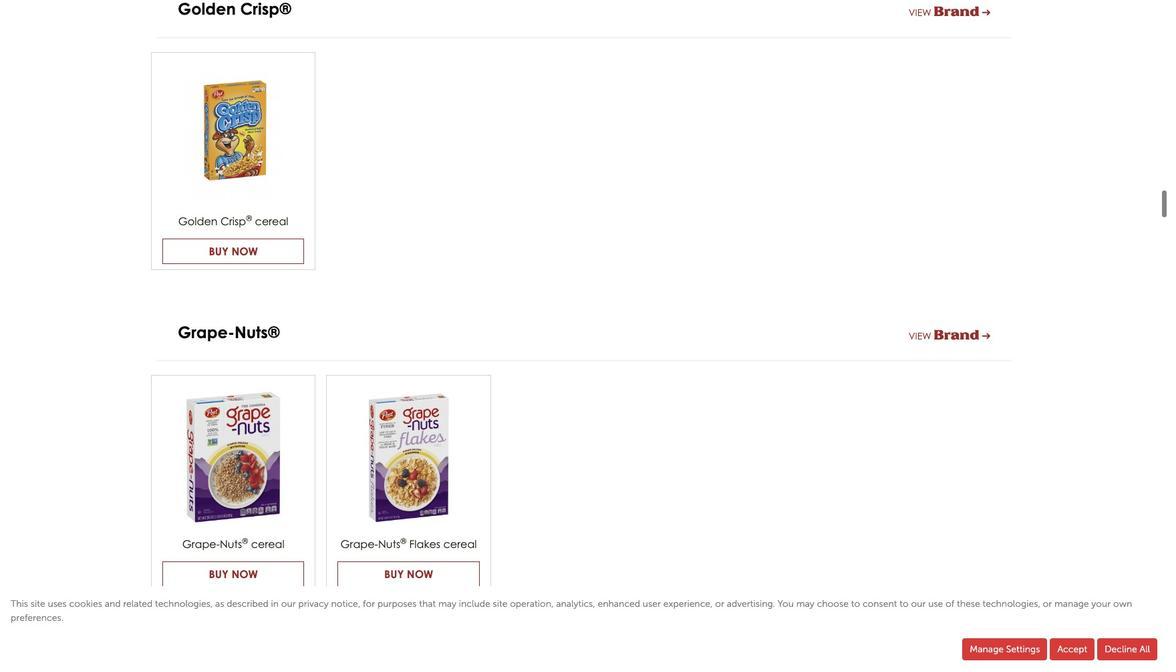Task type: describe. For each thing, give the bounding box(es) containing it.
cookies
[[69, 598, 102, 610]]

view brand for 2nd long arrow right image from the bottom of the page
[[909, 327, 980, 342]]

user
[[643, 598, 661, 610]]

2 or from the left
[[1043, 598, 1053, 610]]

,
[[358, 598, 361, 610]]

long arrow right image inside brand "link"
[[983, 655, 991, 665]]

technologies, inside ", for purposes that may include site operation, analytics, enhanced user experience, or advertising. you may choose to consent to our use of these technologies, or manage your own preferences."
[[983, 598, 1041, 610]]

1 long arrow right image from the top
[[983, 332, 991, 342]]

decline all
[[1105, 644, 1151, 655]]

grape nuts cereal box image
[[152, 376, 315, 539]]

this
[[11, 598, 28, 610]]

1 or from the left
[[716, 598, 725, 610]]

® for golden crisp ® cereal
[[246, 213, 252, 223]]

you
[[778, 598, 794, 610]]

in our
[[271, 598, 296, 610]]

operation,
[[510, 598, 554, 610]]

consent
[[863, 598, 898, 610]]

® for grape-nuts ® cereal
[[242, 536, 248, 547]]

grape nuts flakes cereal box image
[[327, 376, 491, 539]]

grape-nuts ® cereal
[[182, 536, 285, 551]]

flakes
[[410, 538, 441, 551]]

all
[[1140, 644, 1151, 655]]

nuts for flakes cereal
[[378, 538, 401, 551]]

buy now for grape-nuts ® cereal
[[209, 568, 258, 581]]

brand link
[[909, 648, 991, 668]]

buy for golden crisp ® cereal
[[209, 244, 229, 258]]

use
[[929, 598, 944, 610]]

manage settings button
[[963, 638, 1048, 661]]

golden
[[178, 215, 218, 228]]

preferences.
[[11, 612, 64, 624]]

buy now for grape-nuts ® flakes cereal
[[384, 568, 433, 581]]

2 may from the left
[[797, 598, 815, 610]]

as
[[215, 598, 224, 610]]

analytics,
[[556, 598, 596, 610]]

decline all button
[[1098, 638, 1158, 661]]

cereal for golden crisp
[[255, 215, 289, 228]]

grape- for grape-nuts ® flakes cereal
[[341, 538, 378, 551]]

brand for long arrow right icon
[[934, 4, 980, 19]]

now for grape-nuts ® flakes cereal
[[407, 568, 433, 581]]

buy now for golden crisp ® cereal
[[209, 244, 258, 258]]

buy now link for golden crisp ® cereal
[[162, 238, 304, 264]]

now for golden crisp ® cereal
[[232, 244, 258, 258]]

crisp
[[221, 215, 246, 228]]

manage
[[970, 644, 1004, 655]]

grape- for grape-nuts®
[[178, 322, 235, 342]]

these
[[957, 598, 981, 610]]



Task type: vqa. For each thing, say whether or not it's contained in the screenshot.
operation,
yes



Task type: locate. For each thing, give the bounding box(es) containing it.
3 brand from the top
[[934, 651, 980, 665]]

own
[[1114, 598, 1133, 610]]

0 vertical spatial view
[[909, 7, 932, 18]]

0 horizontal spatial nuts
[[220, 538, 242, 551]]

1 site from the left
[[31, 598, 45, 610]]

for
[[363, 598, 375, 610]]

technologies, right the these
[[983, 598, 1041, 610]]

0 horizontal spatial or
[[716, 598, 725, 610]]

privacy notice link
[[299, 598, 358, 610]]

brand
[[934, 4, 980, 19], [934, 327, 980, 342], [934, 651, 980, 665]]

buy now down grape-nuts ® flakes cereal
[[384, 568, 433, 581]]

cereal for grape-nuts
[[251, 538, 285, 551]]

now down 'crisp'
[[232, 244, 258, 258]]

1 view from the top
[[909, 7, 932, 18]]

our
[[912, 598, 926, 610]]

golden crisp cereal box image
[[152, 53, 315, 216]]

0 vertical spatial brand
[[934, 4, 980, 19]]

1 to from the left
[[852, 598, 861, 610]]

®
[[246, 213, 252, 223], [242, 536, 248, 547], [401, 536, 407, 547]]

1 horizontal spatial or
[[1043, 598, 1053, 610]]

decline
[[1105, 644, 1138, 655]]

to
[[852, 598, 861, 610], [900, 598, 909, 610]]

0 horizontal spatial site
[[31, 598, 45, 610]]

view brand
[[909, 4, 980, 19], [909, 327, 980, 342]]

0 vertical spatial view brand
[[909, 4, 980, 19]]

that
[[419, 598, 436, 610]]

brand inside "link"
[[934, 651, 980, 665]]

® inside 'grape-nuts ® cereal'
[[242, 536, 248, 547]]

now up described
[[232, 568, 258, 581]]

of
[[946, 598, 955, 610]]

buy now link down 'grape-nuts ® cereal'
[[162, 562, 304, 587]]

1 horizontal spatial may
[[797, 598, 815, 610]]

view
[[909, 7, 932, 18], [909, 330, 932, 342]]

buy up as
[[209, 568, 229, 581]]

® left flakes
[[401, 536, 407, 547]]

buy now link for grape-nuts ® flakes cereal
[[338, 562, 480, 587]]

buy
[[209, 244, 229, 258], [209, 568, 229, 581], [384, 568, 404, 581]]

choose
[[817, 598, 849, 610]]

site right include
[[493, 598, 508, 610]]

privacy notice
[[299, 598, 358, 610]]

2 vertical spatial brand
[[934, 651, 980, 665]]

buy for grape-nuts ® flakes cereal
[[384, 568, 404, 581]]

1 vertical spatial brand
[[934, 327, 980, 342]]

nuts left flakes
[[378, 538, 401, 551]]

now down flakes
[[407, 568, 433, 581]]

0 horizontal spatial may
[[439, 598, 457, 610]]

accept button
[[1051, 638, 1095, 661]]

1 vertical spatial view
[[909, 330, 932, 342]]

grape-nuts ® flakes cereal
[[341, 536, 477, 551]]

buy down 'crisp'
[[209, 244, 229, 258]]

2 to from the left
[[900, 598, 909, 610]]

described
[[227, 598, 269, 610]]

cereal inside 'grape-nuts ® cereal'
[[251, 538, 285, 551]]

site up preferences.
[[31, 598, 45, 610]]

1 horizontal spatial to
[[900, 598, 909, 610]]

buy now down 'crisp'
[[209, 244, 258, 258]]

may
[[439, 598, 457, 610], [797, 598, 815, 610]]

long arrow right image
[[983, 332, 991, 342], [983, 655, 991, 665]]

grape- inside 'grape-nuts ® cereal'
[[182, 538, 220, 551]]

2 nuts from the left
[[378, 538, 401, 551]]

0 horizontal spatial to
[[852, 598, 861, 610]]

1 horizontal spatial nuts
[[378, 538, 401, 551]]

cereal right 'crisp'
[[255, 215, 289, 228]]

now
[[232, 244, 258, 258], [232, 568, 258, 581], [407, 568, 433, 581]]

your
[[1092, 598, 1111, 610]]

golden crisp ® cereal
[[178, 213, 289, 228]]

1 vertical spatial long arrow right image
[[983, 655, 991, 665]]

to left our
[[900, 598, 909, 610]]

site inside ", for purposes that may include site operation, analytics, enhanced user experience, or advertising. you may choose to consent to our use of these technologies, or manage your own preferences."
[[493, 598, 508, 610]]

view brand for long arrow right icon
[[909, 4, 980, 19]]

buy now link down 'crisp'
[[162, 238, 304, 264]]

nuts for cereal
[[220, 538, 242, 551]]

buy now down 'grape-nuts ® cereal'
[[209, 568, 258, 581]]

may right that
[[439, 598, 457, 610]]

to right choose
[[852, 598, 861, 610]]

enhanced
[[598, 598, 641, 610]]

may right you
[[797, 598, 815, 610]]

advertising.
[[727, 598, 776, 610]]

cereal inside golden crisp ® cereal
[[255, 215, 289, 228]]

grape- for grape-nuts ® cereal
[[182, 538, 220, 551]]

now for grape-nuts ® cereal
[[232, 568, 258, 581]]

® inside golden crisp ® cereal
[[246, 213, 252, 223]]

2 view brand from the top
[[909, 327, 980, 342]]

1 brand from the top
[[934, 4, 980, 19]]

1 nuts from the left
[[220, 538, 242, 551]]

long arrow right image
[[983, 9, 991, 18]]

technologies, left as
[[155, 598, 213, 610]]

nuts inside grape-nuts ® flakes cereal
[[378, 538, 401, 551]]

cereal right flakes
[[444, 538, 477, 551]]

® for grape-nuts ® flakes cereal
[[401, 536, 407, 547]]

1 horizontal spatial site
[[493, 598, 508, 610]]

and
[[105, 598, 121, 610]]

brand for 2nd long arrow right image from the bottom of the page
[[934, 327, 980, 342]]

this site uses cookies and related technologies, as described in our privacy notice
[[11, 598, 358, 610]]

grape- inside grape-nuts ® flakes cereal
[[341, 538, 378, 551]]

grape-nuts®
[[178, 322, 280, 342]]

buy now
[[209, 244, 258, 258], [209, 568, 258, 581], [384, 568, 433, 581]]

or
[[716, 598, 725, 610], [1043, 598, 1053, 610]]

cereal up "in our"
[[251, 538, 285, 551]]

nuts inside 'grape-nuts ® cereal'
[[220, 538, 242, 551]]

buy now link
[[162, 238, 304, 264], [162, 562, 304, 587], [338, 562, 480, 587]]

2 technologies, from the left
[[983, 598, 1041, 610]]

experience,
[[664, 598, 713, 610]]

1 technologies, from the left
[[155, 598, 213, 610]]

nuts®
[[235, 322, 280, 342]]

1 horizontal spatial technologies,
[[983, 598, 1041, 610]]

grape-
[[178, 322, 235, 342], [182, 538, 220, 551], [341, 538, 378, 551]]

, for purposes that may include site operation, analytics, enhanced user experience, or advertising. you may choose to consent to our use of these technologies, or manage your own preferences.
[[11, 598, 1133, 624]]

site
[[31, 598, 45, 610], [493, 598, 508, 610]]

1 view brand from the top
[[909, 4, 980, 19]]

settings
[[1007, 644, 1041, 655]]

or left manage on the bottom right
[[1043, 598, 1053, 610]]

include
[[459, 598, 491, 610]]

® inside grape-nuts ® flakes cereal
[[401, 536, 407, 547]]

uses
[[48, 598, 67, 610]]

2 view from the top
[[909, 330, 932, 342]]

cereal inside grape-nuts ® flakes cereal
[[444, 538, 477, 551]]

nuts up as
[[220, 538, 242, 551]]

1 vertical spatial view brand
[[909, 327, 980, 342]]

buy now link down grape-nuts ® flakes cereal
[[338, 562, 480, 587]]

1 may from the left
[[439, 598, 457, 610]]

chevron up image
[[1128, 637, 1137, 648]]

manage settings
[[970, 644, 1041, 655]]

® right golden
[[246, 213, 252, 223]]

accept
[[1058, 644, 1088, 655]]

purposes
[[378, 598, 417, 610]]

related
[[123, 598, 153, 610]]

technologies,
[[155, 598, 213, 610], [983, 598, 1041, 610]]

2 site from the left
[[493, 598, 508, 610]]

manage
[[1055, 598, 1090, 610]]

2 long arrow right image from the top
[[983, 655, 991, 665]]

0 horizontal spatial technologies,
[[155, 598, 213, 610]]

nuts
[[220, 538, 242, 551], [378, 538, 401, 551]]

0 vertical spatial long arrow right image
[[983, 332, 991, 342]]

® up described
[[242, 536, 248, 547]]

buy up purposes
[[384, 568, 404, 581]]

view for 2nd long arrow right image from the bottom of the page
[[909, 330, 932, 342]]

2 brand from the top
[[934, 327, 980, 342]]

view for long arrow right icon
[[909, 7, 932, 18]]

buy for grape-nuts ® cereal
[[209, 568, 229, 581]]

or left advertising.
[[716, 598, 725, 610]]

buy now link for grape-nuts ® cereal
[[162, 562, 304, 587]]

cereal
[[255, 215, 289, 228], [251, 538, 285, 551], [444, 538, 477, 551]]



